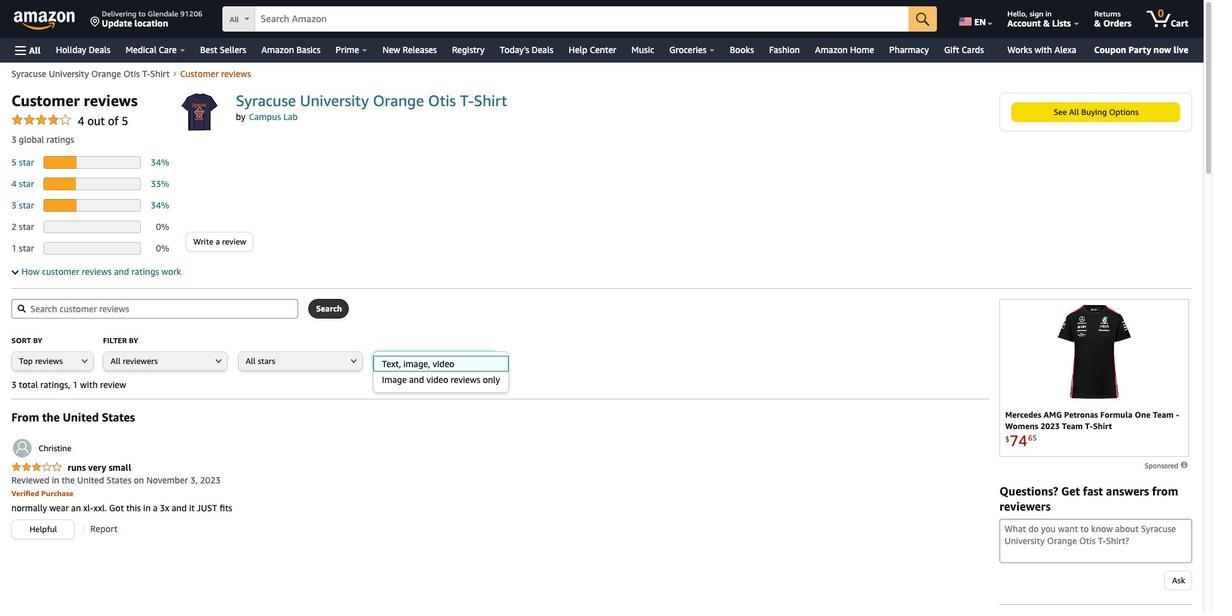 Task type: describe. For each thing, give the bounding box(es) containing it.
star for 3
[[19, 200, 34, 211]]

music
[[632, 44, 655, 55]]

shirt for syracuse university orange otis t-shirt › customer reviews
[[150, 68, 170, 79]]

filter by
[[103, 336, 138, 345]]

orders
[[1104, 18, 1132, 28]]

total
[[19, 379, 38, 390]]

write
[[193, 236, 214, 247]]

glendale
[[148, 9, 178, 18]]

registry link
[[445, 41, 493, 59]]

5 inside 5 stars represent 34% of rating element
[[11, 157, 17, 168]]

now
[[1154, 44, 1172, 55]]

states inside reviewed in the united states on november 3, 2023 verified purchase normally wear an xl-xxl. got this in a 3x and it just fits
[[106, 475, 131, 485]]

dropdown image for top reviews
[[82, 358, 88, 363]]

today's
[[500, 44, 530, 55]]

0 vertical spatial reviewers
[[123, 356, 158, 366]]

delivering
[[102, 9, 137, 18]]

text, image, video image and video reviews only
[[382, 358, 500, 385]]

amazon for amazon basics
[[262, 44, 294, 55]]

fashion link
[[762, 41, 808, 59]]

questions? get fast answers from reviewers
[[1000, 484, 1179, 513]]

91206
[[180, 9, 203, 18]]

reviews inside dropdown button
[[82, 266, 112, 277]]

5 star link
[[11, 157, 36, 168]]

t- for syracuse university orange otis t-shirt by campus lab
[[460, 92, 474, 109]]

lab
[[283, 111, 298, 122]]

by inside syracuse university orange otis t-shirt by campus lab
[[236, 111, 246, 122]]

4 out of 5
[[78, 114, 128, 128]]

4 for 4 out of 5
[[78, 114, 84, 128]]

reviews up of
[[84, 92, 138, 109]]

report
[[90, 523, 118, 534]]

image, for text, image, video image and video reviews only
[[404, 358, 430, 369]]

stars
[[258, 356, 276, 366]]

reviews right top
[[35, 356, 63, 366]]

deals for today's deals
[[532, 44, 554, 55]]

gift
[[945, 44, 960, 55]]

reviews inside text, image, video image and video reviews only
[[451, 374, 481, 385]]

syracuse university orange otis t-shirt link for ›
[[11, 68, 170, 79]]

november
[[146, 475, 188, 485]]

33%
[[151, 178, 169, 189]]

1 vertical spatial review
[[100, 379, 126, 390]]

today's deals link
[[493, 41, 561, 59]]

ask
[[1173, 575, 1186, 585]]

coupon
[[1095, 44, 1127, 55]]

university for syracuse university orange otis t-shirt › customer reviews
[[49, 68, 89, 79]]

1 star
[[11, 243, 36, 253]]

image, for text, image, video
[[401, 356, 426, 366]]

medical care link
[[118, 41, 193, 59]]

normally
[[11, 503, 47, 513]]

from the united states
[[11, 410, 135, 424]]

fast
[[1083, 484, 1104, 498]]

sellers
[[220, 44, 246, 55]]

syracuse for syracuse university orange otis t-shirt › customer reviews
[[11, 68, 46, 79]]

amazon home
[[815, 44, 875, 55]]

syracuse university orange otis t-shirt by campus lab
[[236, 92, 507, 122]]

star for 5
[[19, 157, 34, 168]]

text, image, video option
[[373, 356, 509, 372]]

cards
[[962, 44, 984, 55]]

christine link
[[11, 437, 72, 459]]

see all buying options link
[[1013, 103, 1180, 121]]

helpful link
[[12, 520, 74, 539]]

how customer reviews and ratings work
[[21, 266, 181, 277]]

it
[[189, 503, 195, 513]]

and inside dropdown button
[[114, 266, 129, 277]]

reviewed
[[11, 475, 49, 485]]

registry
[[452, 44, 485, 55]]

helpful
[[30, 524, 57, 534]]

buying
[[1082, 107, 1108, 117]]

0% for 1 star
[[156, 243, 169, 253]]

and inside text, image, video image and video reviews only
[[409, 374, 424, 385]]

fits
[[220, 503, 232, 513]]

all inside see all buying options link
[[1070, 107, 1080, 117]]

best sellers
[[200, 44, 246, 55]]

party
[[1129, 44, 1152, 55]]

write a review
[[193, 236, 246, 247]]

to
[[139, 9, 146, 18]]

syracuse for syracuse university orange otis t-shirt by campus lab
[[236, 92, 296, 109]]

search image
[[18, 304, 26, 313]]

3 total ratings, 1 with review
[[11, 379, 126, 390]]

lists
[[1053, 18, 1072, 28]]

0
[[1159, 7, 1165, 20]]

care
[[159, 44, 177, 55]]

progress bar for 4 star
[[44, 178, 141, 190]]

new
[[383, 44, 401, 55]]

0 horizontal spatial ratings
[[46, 134, 74, 145]]

list box containing text, image, video
[[373, 356, 509, 388]]

works with alexa
[[1008, 44, 1077, 55]]

text, image, video
[[381, 356, 448, 366]]

34% link for 5 star
[[151, 157, 169, 168]]

0 horizontal spatial customer
[[11, 92, 80, 109]]

main content containing customer reviews
[[0, 67, 1204, 289]]

all inside "button"
[[29, 45, 41, 55]]

5 progress bar from the top
[[44, 242, 141, 255]]

all stars
[[246, 356, 276, 366]]

video for text, image, video
[[428, 356, 448, 366]]

syracuse university orange otis t-shirt › customer reviews
[[11, 68, 251, 79]]

with inside navigation navigation
[[1035, 44, 1053, 55]]

deals for holiday deals
[[89, 44, 111, 55]]

1 horizontal spatial 1
[[73, 379, 78, 390]]

a inside 'write a review' link
[[216, 236, 220, 247]]

text, for text, image, video image and video reviews only
[[382, 358, 401, 369]]

best
[[200, 44, 218, 55]]

runs
[[68, 462, 86, 473]]

just
[[197, 503, 217, 513]]

4 progress bar from the top
[[44, 221, 141, 233]]

3 global ratings
[[11, 134, 74, 145]]

0 vertical spatial states
[[102, 410, 135, 424]]

get
[[1062, 484, 1081, 498]]

en link
[[952, 3, 998, 35]]

see
[[1054, 107, 1068, 117]]

only
[[483, 374, 500, 385]]

top reviews
[[19, 356, 63, 366]]

united inside reviewed in the united states on november 3, 2023 verified purchase normally wear an xl-xxl. got this in a 3x and it just fits
[[77, 475, 104, 485]]

got
[[109, 503, 124, 513]]

progress bar for 3 star
[[44, 199, 141, 212]]

›
[[173, 68, 176, 78]]

1 inside main content
[[11, 243, 17, 253]]

image
[[382, 374, 407, 385]]

& for returns
[[1095, 18, 1101, 28]]

none submit inside all search field
[[909, 6, 938, 32]]

help center
[[569, 44, 617, 55]]



Task type: vqa. For each thing, say whether or not it's contained in the screenshot.
the topmost the reviewers
yes



Task type: locate. For each thing, give the bounding box(es) containing it.
2 vertical spatial and
[[172, 503, 187, 513]]

1 vertical spatial 3
[[11, 200, 17, 211]]

1 horizontal spatial orange
[[373, 92, 424, 109]]

star up 4 star link
[[19, 157, 34, 168]]

1 horizontal spatial deals
[[532, 44, 554, 55]]

1 amazon from the left
[[262, 44, 294, 55]]

books link
[[723, 41, 762, 59]]

2 progress bar from the top
[[44, 178, 141, 190]]

1 vertical spatial states
[[106, 475, 131, 485]]

otis inside syracuse university orange otis t-shirt › customer reviews
[[124, 68, 140, 79]]

1 progress bar from the top
[[44, 156, 141, 169]]

0 horizontal spatial syracuse
[[11, 68, 46, 79]]

& left lists
[[1044, 18, 1050, 28]]

1 deals from the left
[[89, 44, 111, 55]]

customer
[[180, 68, 219, 79], [11, 92, 80, 109]]

Search Amazon text field
[[256, 7, 909, 31]]

live
[[1174, 44, 1189, 55]]

shirt inside syracuse university orange otis t-shirt by campus lab
[[474, 92, 507, 109]]

reviews down sellers
[[221, 68, 251, 79]]

by for sort by
[[33, 336, 42, 345]]

amazon left basics
[[262, 44, 294, 55]]

work
[[162, 266, 181, 277]]

amazon left home
[[815, 44, 848, 55]]

works with alexa link
[[1000, 41, 1084, 59]]

3 star
[[11, 200, 36, 211]]

0 vertical spatial 1
[[11, 243, 17, 253]]

otis inside syracuse university orange otis t-shirt by campus lab
[[428, 92, 456, 109]]

sort by
[[11, 336, 42, 345]]

all
[[230, 15, 239, 24], [29, 45, 41, 55], [1070, 107, 1080, 117], [111, 356, 121, 366], [246, 356, 256, 366]]

reviewed in the united states on november 3, 2023 verified purchase normally wear an xl-xxl. got this in a 3x and it just fits
[[11, 475, 232, 513]]

university down holiday
[[49, 68, 89, 79]]

dropdown image up 3 total ratings, 1 with review
[[82, 358, 88, 363]]

What do you want to know about Syracuse University Orange Otis T-Shirt? text field
[[1000, 519, 1193, 563]]

0 vertical spatial review
[[222, 236, 246, 247]]

of
[[108, 114, 119, 128]]

2 vertical spatial in
[[143, 503, 151, 513]]

1 horizontal spatial a
[[216, 236, 220, 247]]

progress bar
[[44, 156, 141, 169], [44, 178, 141, 190], [44, 199, 141, 212], [44, 221, 141, 233], [44, 242, 141, 255]]

0 vertical spatial university
[[49, 68, 89, 79]]

1 0% from the top
[[156, 221, 169, 232]]

1 34% from the top
[[151, 157, 169, 168]]

3 stars represent 34% of rating element
[[11, 195, 169, 216]]

groceries link
[[662, 41, 723, 59]]

help
[[569, 44, 588, 55]]

4 up the 3 star
[[11, 178, 17, 189]]

star for 1
[[19, 243, 34, 253]]

All search field
[[223, 6, 938, 33]]

dropdown image left all stars
[[216, 358, 222, 363]]

1 vertical spatial 34%
[[151, 200, 169, 211]]

coupon party now live
[[1095, 44, 1189, 55]]

syracuse down the all "button"
[[11, 68, 46, 79]]

releases
[[403, 44, 437, 55]]

4 star from the top
[[19, 221, 34, 232]]

0% for 2 star
[[156, 221, 169, 232]]

amazon basics link
[[254, 41, 328, 59]]

| image
[[84, 525, 84, 534]]

2 vertical spatial 3
[[11, 379, 17, 390]]

0 vertical spatial ratings
[[46, 134, 74, 145]]

1 dropdown image from the left
[[216, 358, 222, 363]]

shirt for syracuse university orange otis t-shirt by campus lab
[[474, 92, 507, 109]]

pharmacy
[[890, 44, 929, 55]]

review
[[222, 236, 246, 247], [100, 379, 126, 390]]

ratings inside how customer reviews and ratings work dropdown button
[[131, 266, 159, 277]]

dropdown image up only
[[486, 358, 492, 363]]

university inside syracuse university orange otis t-shirt › customer reviews
[[49, 68, 89, 79]]

prime link
[[328, 41, 375, 59]]

0 horizontal spatial with
[[80, 379, 98, 390]]

0 horizontal spatial the
[[42, 410, 60, 424]]

1 vertical spatial otis
[[428, 92, 456, 109]]

0 horizontal spatial amazon
[[262, 44, 294, 55]]

otis down "releases"
[[428, 92, 456, 109]]

2 star from the top
[[19, 178, 34, 189]]

amazon for amazon home
[[815, 44, 848, 55]]

1 horizontal spatial ratings
[[131, 266, 159, 277]]

1 vertical spatial t-
[[460, 92, 474, 109]]

progress bar inside 5 stars represent 34% of rating element
[[44, 156, 141, 169]]

0% up work
[[156, 243, 169, 253]]

by right filter
[[129, 336, 138, 345]]

shirt left ›
[[150, 68, 170, 79]]

dropdown image
[[216, 358, 222, 363], [351, 358, 357, 363]]

en
[[975, 16, 986, 27]]

prime
[[336, 44, 359, 55]]

and down text, image, video
[[409, 374, 424, 385]]

ratings right global in the left of the page
[[46, 134, 74, 145]]

states up small
[[102, 410, 135, 424]]

0 vertical spatial 0%
[[156, 221, 169, 232]]

1 horizontal spatial with
[[1035, 44, 1053, 55]]

image, inside text, image, video image and video reviews only
[[404, 358, 430, 369]]

5 stars represent 34% of rating element
[[11, 156, 169, 173]]

0 vertical spatial t-
[[142, 68, 150, 79]]

review right write
[[222, 236, 246, 247]]

the inside reviewed in the united states on november 3, 2023 verified purchase normally wear an xl-xxl. got this in a 3x and it just fits
[[62, 475, 75, 485]]

4 for 4 star
[[11, 178, 17, 189]]

2 dropdown image from the left
[[351, 358, 357, 363]]

books
[[730, 44, 754, 55]]

an
[[71, 503, 81, 513]]

video
[[428, 356, 448, 366], [433, 358, 455, 369], [427, 374, 449, 385]]

progress bar down 5 stars represent 34% of rating element
[[44, 178, 141, 190]]

otis for syracuse university orange otis t-shirt by campus lab
[[428, 92, 456, 109]]

search
[[316, 303, 342, 314]]

34% link
[[151, 157, 169, 168], [151, 200, 169, 211]]

syracuse up campus
[[236, 92, 296, 109]]

0 horizontal spatial 1
[[11, 243, 17, 253]]

2 34% link from the top
[[151, 200, 169, 211]]

syracuse university orange otis t-shirt image
[[181, 93, 219, 131]]

new releases link
[[375, 41, 445, 59]]

customer inside syracuse university orange otis t-shirt › customer reviews
[[180, 68, 219, 79]]

best sellers link
[[193, 41, 254, 59]]

shirt inside syracuse university orange otis t-shirt › customer reviews
[[150, 68, 170, 79]]

university for syracuse university orange otis t-shirt by campus lab
[[300, 92, 369, 109]]

t- inside syracuse university orange otis t-shirt › customer reviews
[[142, 68, 150, 79]]

how
[[21, 266, 40, 277]]

options
[[1110, 107, 1139, 117]]

progress bar up how customer reviews and ratings work dropdown button on the top left of the page
[[44, 242, 141, 255]]

progress bar for 5 star
[[44, 156, 141, 169]]

dropdown image for all stars
[[351, 358, 357, 363]]

4 star link
[[11, 178, 36, 189]]

syracuse university orange otis t-shirt link for by
[[236, 92, 507, 109]]

star for 2
[[19, 221, 34, 232]]

and
[[114, 266, 129, 277], [409, 374, 424, 385], [172, 503, 187, 513]]

dropdown image for all reviewers
[[216, 358, 222, 363]]

a inside reviewed in the united states on november 3, 2023 verified purchase normally wear an xl-xxl. got this in a 3x and it just fits
[[153, 503, 158, 513]]

0 vertical spatial shirt
[[150, 68, 170, 79]]

0 vertical spatial 34% link
[[151, 157, 169, 168]]

home
[[851, 44, 875, 55]]

navigation navigation
[[0, 0, 1214, 613]]

very
[[88, 462, 106, 473]]

5 star
[[11, 157, 36, 168]]

reviewers down "questions?"
[[1000, 499, 1051, 513]]

reviewers down filter by
[[123, 356, 158, 366]]

34% link for 3 star
[[151, 200, 169, 211]]

0 vertical spatial and
[[114, 266, 129, 277]]

hello, sign in
[[1008, 9, 1052, 18]]

3 star link
[[11, 200, 36, 211]]

34% link down 33% link
[[151, 200, 169, 211]]

otis for syracuse university orange otis t-shirt › customer reviews
[[124, 68, 140, 79]]

1 right ratings,
[[73, 379, 78, 390]]

3 left "total"
[[11, 379, 17, 390]]

0% down 33%
[[156, 221, 169, 232]]

1 vertical spatial syracuse
[[236, 92, 296, 109]]

34% for 3 star
[[151, 200, 169, 211]]

3 3 from the top
[[11, 379, 17, 390]]

star down 4 star link
[[19, 200, 34, 211]]

ratings left work
[[131, 266, 159, 277]]

0 vertical spatial with
[[1035, 44, 1053, 55]]

works
[[1008, 44, 1033, 55]]

2 & from the left
[[1095, 18, 1101, 28]]

3 for 3 star
[[11, 200, 17, 211]]

review down all reviewers at the left bottom of the page
[[100, 379, 126, 390]]

coupon party now live link
[[1090, 42, 1194, 58]]

t- down registry link
[[460, 92, 474, 109]]

syracuse inside syracuse university orange otis t-shirt › customer reviews
[[11, 68, 46, 79]]

video for text, image, video image and video reviews only
[[433, 358, 455, 369]]

2 34% from the top
[[151, 200, 169, 211]]

1 horizontal spatial 5
[[122, 114, 128, 128]]

update
[[102, 18, 132, 28]]

1 horizontal spatial syracuse
[[236, 92, 296, 109]]

1 & from the left
[[1044, 18, 1050, 28]]

2 horizontal spatial by
[[236, 111, 246, 122]]

1 horizontal spatial the
[[62, 475, 75, 485]]

1 vertical spatial united
[[77, 475, 104, 485]]

a right write
[[216, 236, 220, 247]]

0 vertical spatial syracuse
[[11, 68, 46, 79]]

0 horizontal spatial reviewers
[[123, 356, 158, 366]]

1 horizontal spatial syracuse university orange otis t-shirt link
[[236, 92, 507, 109]]

2 amazon from the left
[[815, 44, 848, 55]]

deals inside holiday deals "link"
[[89, 44, 111, 55]]

1 horizontal spatial shirt
[[474, 92, 507, 109]]

groceries
[[670, 44, 707, 55]]

university inside syracuse university orange otis t-shirt by campus lab
[[300, 92, 369, 109]]

1 star from the top
[[19, 157, 34, 168]]

1 down 2
[[11, 243, 17, 253]]

Ask submit
[[1166, 571, 1192, 590]]

amazon image
[[14, 11, 75, 30]]

None submit
[[909, 6, 938, 32]]

4 left out
[[78, 114, 84, 128]]

1 vertical spatial with
[[80, 379, 98, 390]]

& for account
[[1044, 18, 1050, 28]]

0 horizontal spatial a
[[153, 503, 158, 513]]

5 right of
[[122, 114, 128, 128]]

with left alexa
[[1035, 44, 1053, 55]]

1 horizontal spatial in
[[143, 503, 151, 513]]

write a review link
[[186, 233, 253, 251]]

5 star from the top
[[19, 243, 34, 253]]

orange inside syracuse university orange otis t-shirt › customer reviews
[[91, 68, 121, 79]]

otis down medical
[[124, 68, 140, 79]]

all button
[[9, 38, 46, 63]]

a left 3x
[[153, 503, 158, 513]]

1
[[11, 243, 17, 253], [73, 379, 78, 390]]

university down prime
[[300, 92, 369, 109]]

amazon basics
[[262, 44, 321, 55]]

by
[[236, 111, 246, 122], [33, 336, 42, 345], [129, 336, 138, 345]]

customer right ›
[[180, 68, 219, 79]]

3 star from the top
[[19, 200, 34, 211]]

1 horizontal spatial review
[[222, 236, 246, 247]]

star up the 3 star
[[19, 178, 34, 189]]

small
[[109, 462, 131, 473]]

3 progress bar from the top
[[44, 199, 141, 212]]

and inside reviewed in the united states on november 3, 2023 verified purchase normally wear an xl-xxl. got this in a 3x and it just fits
[[172, 503, 187, 513]]

with
[[1035, 44, 1053, 55], [80, 379, 98, 390]]

34% down 33% link
[[151, 200, 169, 211]]

2 3 from the top
[[11, 200, 17, 211]]

1 vertical spatial 4
[[11, 178, 17, 189]]

1 34% link from the top
[[151, 157, 169, 168]]

a
[[216, 236, 220, 247], [153, 503, 158, 513]]

dropdown image left text, image, video
[[351, 358, 357, 363]]

1 vertical spatial syracuse university orange otis t-shirt link
[[236, 92, 507, 109]]

0 horizontal spatial and
[[114, 266, 129, 277]]

1 vertical spatial and
[[409, 374, 424, 385]]

1 vertical spatial reviewers
[[1000, 499, 1051, 513]]

united down 3 total ratings, 1 with review
[[63, 410, 99, 424]]

1 dropdown image from the left
[[82, 358, 88, 363]]

the down the runs very small link
[[62, 475, 75, 485]]

0 vertical spatial otis
[[124, 68, 140, 79]]

progress bar up 4 stars represent 33% of rating element
[[44, 156, 141, 169]]

1 vertical spatial in
[[52, 475, 59, 485]]

1 vertical spatial shirt
[[474, 92, 507, 109]]

3 up 2
[[11, 200, 17, 211]]

2 deals from the left
[[532, 44, 554, 55]]

3
[[11, 134, 17, 145], [11, 200, 17, 211], [11, 379, 17, 390]]

reviews left only
[[451, 374, 481, 385]]

t- inside syracuse university orange otis t-shirt by campus lab
[[460, 92, 474, 109]]

0 horizontal spatial dropdown image
[[82, 358, 88, 363]]

2 dropdown image from the left
[[486, 358, 492, 363]]

progress bar inside '3 stars represent 34% of rating' element
[[44, 199, 141, 212]]

syracuse university orange otis t-shirt link
[[11, 68, 170, 79], [236, 92, 507, 109]]

on
[[134, 475, 144, 485]]

all down amazon "image"
[[29, 45, 41, 55]]

1 3 from the top
[[11, 134, 17, 145]]

orange for syracuse university orange otis t-shirt › customer reviews
[[91, 68, 121, 79]]

star
[[19, 157, 34, 168], [19, 178, 34, 189], [19, 200, 34, 211], [19, 221, 34, 232], [19, 243, 34, 253]]

1 vertical spatial customer
[[11, 92, 80, 109]]

1 horizontal spatial t-
[[460, 92, 474, 109]]

reviews right customer
[[82, 266, 112, 277]]

report link
[[90, 523, 118, 534]]

states down small
[[106, 475, 131, 485]]

deals
[[89, 44, 111, 55], [532, 44, 554, 55]]

all left stars
[[246, 356, 256, 366]]

from
[[1153, 484, 1179, 498]]

runs very small
[[68, 462, 131, 473]]

star for 4
[[19, 178, 34, 189]]

1 horizontal spatial customer
[[180, 68, 219, 79]]

0 horizontal spatial 5
[[11, 157, 17, 168]]

0 vertical spatial syracuse university orange otis t-shirt link
[[11, 68, 170, 79]]

new releases
[[383, 44, 437, 55]]

leave feedback on sponsored ad element
[[1145, 461, 1190, 470]]

by left campus
[[236, 111, 246, 122]]

0 vertical spatial the
[[42, 410, 60, 424]]

deals inside the today's deals link
[[532, 44, 554, 55]]

5 up 4 star link
[[11, 157, 17, 168]]

dropdown image for text, image, video
[[486, 358, 492, 363]]

amazon home link
[[808, 41, 882, 59]]

syracuse inside syracuse university orange otis t-shirt by campus lab
[[236, 92, 296, 109]]

center
[[590, 44, 617, 55]]

34% link up 33%
[[151, 157, 169, 168]]

and left work
[[114, 266, 129, 277]]

4 stars represent 33% of rating element
[[11, 173, 169, 195]]

2 star
[[11, 221, 36, 232]]

all up sellers
[[230, 15, 239, 24]]

how customer reviews and ratings work button
[[11, 265, 181, 278]]

34% up 33%
[[151, 157, 169, 168]]

Search submit
[[309, 300, 349, 318]]

1 horizontal spatial dropdown image
[[351, 358, 357, 363]]

list box
[[373, 356, 509, 388]]

orange inside syracuse university orange otis t-shirt by campus lab
[[373, 92, 424, 109]]

customer reviews
[[11, 92, 138, 109]]

2 0% from the top
[[156, 243, 169, 253]]

deals right holiday
[[89, 44, 111, 55]]

1 horizontal spatial university
[[300, 92, 369, 109]]

1 horizontal spatial dropdown image
[[486, 358, 492, 363]]

0 vertical spatial 3
[[11, 134, 17, 145]]

with right ratings,
[[80, 379, 98, 390]]

0 horizontal spatial by
[[33, 336, 42, 345]]

gift cards link
[[937, 41, 1000, 59]]

all down filter
[[111, 356, 121, 366]]

account
[[1008, 18, 1042, 28]]

star right 2
[[19, 221, 34, 232]]

star down 2 star
[[19, 243, 34, 253]]

fashion
[[770, 44, 800, 55]]

answers
[[1107, 484, 1150, 498]]

0 vertical spatial united
[[63, 410, 99, 424]]

0 horizontal spatial dropdown image
[[216, 358, 222, 363]]

dropdown image
[[82, 358, 88, 363], [486, 358, 492, 363]]

cart
[[1171, 18, 1189, 28]]

shirt down registry link
[[474, 92, 507, 109]]

3 left global in the left of the page
[[11, 134, 17, 145]]

1 horizontal spatial reviewers
[[1000, 499, 1051, 513]]

1 vertical spatial 1
[[73, 379, 78, 390]]

main content
[[0, 67, 1204, 289]]

review inside 'write a review' link
[[222, 236, 246, 247]]

syracuse university orange otis t-shirt link down "prime" link
[[236, 92, 507, 109]]

verified
[[11, 489, 39, 498]]

0 horizontal spatial orange
[[91, 68, 121, 79]]

wear
[[49, 503, 69, 513]]

0 vertical spatial a
[[216, 236, 220, 247]]

& left orders
[[1095, 18, 1101, 28]]

2 horizontal spatial and
[[409, 374, 424, 385]]

1 horizontal spatial otis
[[428, 92, 456, 109]]

1 vertical spatial 5
[[11, 157, 17, 168]]

expand image
[[12, 268, 19, 275]]

united down very
[[77, 475, 104, 485]]

1 vertical spatial university
[[300, 92, 369, 109]]

0 horizontal spatial syracuse university orange otis t-shirt link
[[11, 68, 170, 79]]

text, for text, image, video
[[381, 356, 399, 366]]

& inside returns & orders
[[1095, 18, 1101, 28]]

returns
[[1095, 9, 1121, 18]]

progress bar down '3 stars represent 34% of rating' element
[[44, 221, 141, 233]]

0 vertical spatial orange
[[91, 68, 121, 79]]

by for filter by
[[129, 336, 138, 345]]

in right sign
[[1046, 9, 1052, 18]]

0 horizontal spatial otis
[[124, 68, 140, 79]]

progress bar inside 4 stars represent 33% of rating element
[[44, 178, 141, 190]]

0 horizontal spatial t-
[[142, 68, 150, 79]]

0 horizontal spatial university
[[49, 68, 89, 79]]

Search customer reviews search field
[[11, 299, 298, 319]]

1 vertical spatial a
[[153, 503, 158, 513]]

orange down new
[[373, 92, 424, 109]]

orange down holiday deals "link"
[[91, 68, 121, 79]]

1 vertical spatial 34% link
[[151, 200, 169, 211]]

customer up 3 global ratings
[[11, 92, 80, 109]]

deals right today's
[[532, 44, 554, 55]]

in inside navigation navigation
[[1046, 9, 1052, 18]]

from
[[11, 410, 39, 424]]

syracuse university orange otis t-shirt link down holiday deals "link"
[[11, 68, 170, 79]]

0 horizontal spatial review
[[100, 379, 126, 390]]

orange for syracuse university orange otis t-shirt by campus lab
[[373, 92, 424, 109]]

2 horizontal spatial in
[[1046, 9, 1052, 18]]

0 vertical spatial 4
[[78, 114, 84, 128]]

sign
[[1030, 9, 1044, 18]]

today's deals
[[500, 44, 554, 55]]

reviews inside syracuse university orange otis t-shirt › customer reviews
[[221, 68, 251, 79]]

1 vertical spatial the
[[62, 475, 75, 485]]

1 vertical spatial ratings
[[131, 266, 159, 277]]

all inside all search field
[[230, 15, 239, 24]]

by right sort
[[33, 336, 42, 345]]

34% for 5 star
[[151, 157, 169, 168]]

2023
[[200, 475, 221, 485]]

returns & orders
[[1095, 9, 1132, 28]]

0 horizontal spatial shirt
[[150, 68, 170, 79]]

text, inside text, image, video image and video reviews only
[[382, 358, 401, 369]]

all right the see
[[1070, 107, 1080, 117]]

1 horizontal spatial by
[[129, 336, 138, 345]]

syracuse
[[11, 68, 46, 79], [236, 92, 296, 109]]

1 horizontal spatial &
[[1095, 18, 1101, 28]]

0 horizontal spatial &
[[1044, 18, 1050, 28]]

0 vertical spatial in
[[1046, 9, 1052, 18]]

holiday
[[56, 44, 86, 55]]

in up purchase
[[52, 475, 59, 485]]

the right from
[[42, 410, 60, 424]]

sort
[[11, 336, 31, 345]]

0 vertical spatial 34%
[[151, 157, 169, 168]]

image and video reviews only link
[[373, 372, 509, 388]]

progress bar down 4 stars represent 33% of rating element
[[44, 199, 141, 212]]

pharmacy link
[[882, 41, 937, 59]]

1 vertical spatial orange
[[373, 92, 424, 109]]

t-
[[142, 68, 150, 79], [460, 92, 474, 109]]

purchase
[[41, 489, 73, 498]]

1 vertical spatial 0%
[[156, 243, 169, 253]]

reviewers inside "questions? get fast answers from reviewers"
[[1000, 499, 1051, 513]]

in right this
[[143, 503, 151, 513]]

t- down the medical care
[[142, 68, 150, 79]]

0 vertical spatial customer
[[180, 68, 219, 79]]

and left 'it'
[[172, 503, 187, 513]]

0 horizontal spatial deals
[[89, 44, 111, 55]]

3 for 3 total ratings, 1 with review
[[11, 379, 17, 390]]

t- for syracuse university orange otis t-shirt › customer reviews
[[142, 68, 150, 79]]

3 for 3 global ratings
[[11, 134, 17, 145]]

0 horizontal spatial 4
[[11, 178, 17, 189]]



